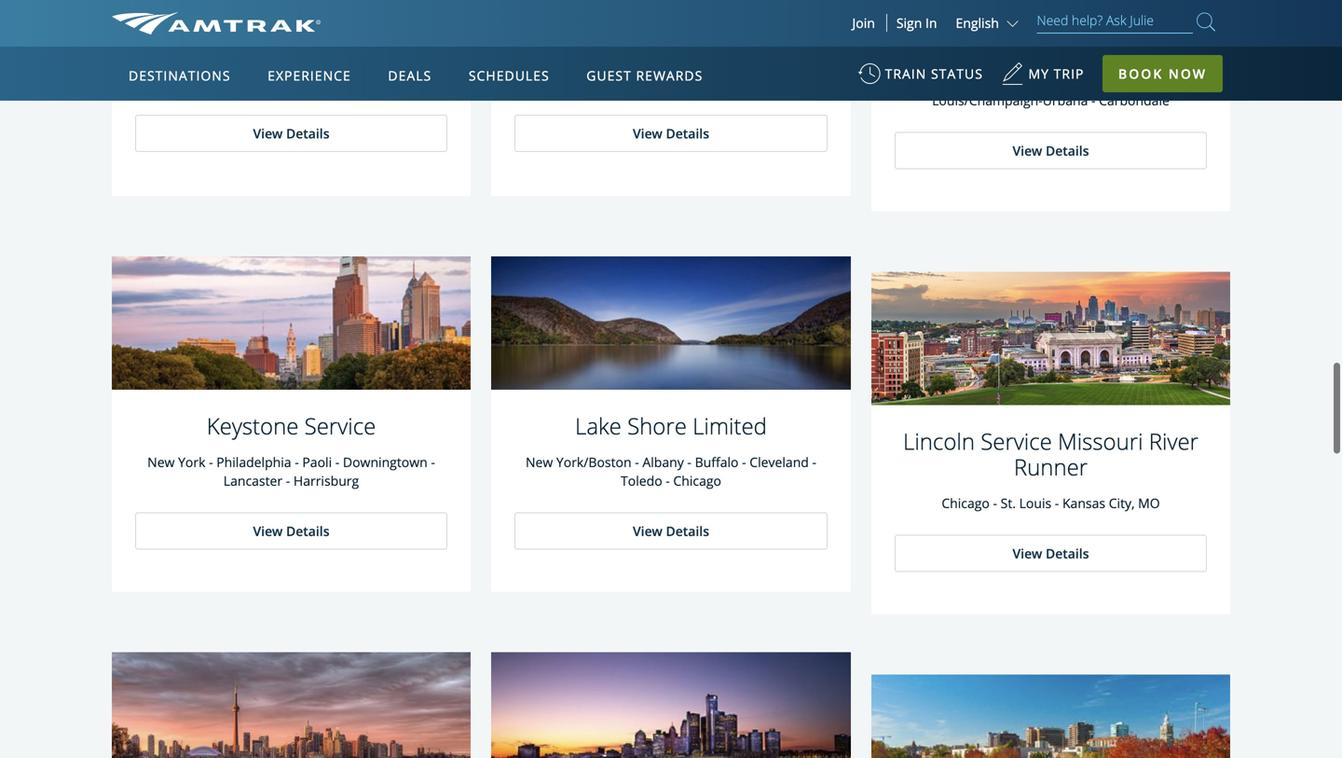 Task type: describe. For each thing, give the bounding box(es) containing it.
view details link for hiawatha
[[515, 114, 828, 151]]

- right lancaster
[[286, 471, 290, 489]]

new york - philadelphia - paoli - downingtown - lancaster - harrisburg
[[147, 452, 435, 489]]

my trip
[[1029, 65, 1085, 83]]

shore
[[628, 410, 687, 440]]

details for illinois service
[[1046, 141, 1090, 158]]

louis/champaign-
[[933, 90, 1043, 108]]

- left paoli
[[295, 452, 299, 470]]

join button
[[842, 14, 888, 32]]

experience button
[[260, 49, 359, 102]]

banner containing join
[[0, 0, 1343, 431]]

flyer
[[321, 31, 368, 61]]

- left "louis"
[[994, 493, 998, 511]]

english
[[956, 14, 1000, 32]]

schedules
[[469, 67, 550, 84]]

- right paoli
[[335, 452, 340, 470]]

york
[[178, 452, 206, 470]]

view details link for lincoln service missouri river runner
[[895, 534, 1208, 571]]

philadelphia
[[217, 452, 292, 470]]

chicago right glenview
[[719, 73, 767, 91]]

river
[[1150, 425, 1199, 455]]

lancaster
[[224, 471, 283, 489]]

sign
[[897, 14, 923, 32]]

view details for heartland flyer
[[253, 124, 330, 141]]

glenview
[[652, 73, 708, 91]]

keystone
[[207, 410, 299, 440]]

details for keystone service
[[286, 521, 330, 539]]

downingtown
[[343, 452, 428, 470]]

- left now
[[1164, 72, 1168, 89]]

kansas
[[1063, 493, 1106, 511]]

- right the albany
[[688, 452, 692, 470]]

cleveland
[[750, 452, 809, 470]]

guest
[[587, 67, 632, 84]]

city
[[275, 73, 298, 91]]

service for lincoln
[[981, 425, 1053, 455]]

runner
[[1015, 451, 1088, 481]]

view for hiawatha
[[633, 124, 663, 141]]

details for lake shore limited
[[666, 521, 710, 539]]

in
[[926, 14, 938, 32]]

guest rewards button
[[579, 49, 711, 102]]

english button
[[956, 14, 1024, 32]]

toledo
[[621, 471, 663, 489]]

details for lincoln service missouri river runner
[[1046, 544, 1090, 561]]

service for keystone
[[305, 410, 376, 440]]

details for hiawatha
[[666, 124, 710, 141]]

mo
[[1139, 493, 1161, 511]]

hiawatha
[[625, 31, 718, 61]]

train status
[[886, 65, 984, 83]]

york/boston
[[557, 452, 632, 470]]

view for illinois service
[[1013, 141, 1043, 158]]

urbana
[[1043, 90, 1089, 108]]

search icon image
[[1197, 9, 1216, 35]]

deals
[[388, 67, 432, 84]]

keystone service
[[207, 410, 376, 440]]

deals button
[[381, 49, 439, 102]]

view details link for lake shore limited
[[515, 511, 828, 549]]

- right city
[[301, 73, 305, 91]]

quincy/springfield
[[1048, 72, 1161, 89]]

- right york
[[209, 452, 213, 470]]

book now
[[1119, 65, 1208, 83]]

oklahoma
[[208, 73, 271, 91]]

chicago - st. louis - kansas city, mo
[[942, 493, 1161, 511]]

view details link for heartland flyer
[[135, 114, 448, 151]]

chicago inside chicago - galesburg - quincy/springfield - st. louis/champaign-urbana - carbondale
[[916, 72, 964, 89]]

sign in
[[897, 14, 938, 32]]

view for heartland flyer
[[253, 124, 283, 141]]

view details for lincoln service missouri river runner
[[1013, 544, 1090, 561]]

details for heartland flyer
[[286, 124, 330, 141]]

destinations button
[[121, 49, 238, 102]]

milwaukee
[[576, 73, 641, 91]]

heartland
[[215, 31, 315, 61]]

view details link for keystone service
[[135, 511, 448, 549]]

view details for hiawatha
[[633, 124, 710, 141]]

join
[[853, 14, 876, 32]]

- up the toledo
[[635, 452, 640, 470]]

st. inside chicago - galesburg - quincy/springfield - st. louis/champaign-urbana - carbondale
[[1172, 72, 1187, 89]]

view details link for illinois service
[[895, 131, 1208, 168]]

paoli
[[302, 452, 332, 470]]

galesburg
[[975, 72, 1037, 89]]

schedules link
[[462, 47, 557, 101]]

Please enter your search item search field
[[1038, 9, 1194, 34]]

chicago down the lincoln at the right of page
[[942, 493, 990, 511]]

service for illinois
[[1050, 29, 1121, 59]]

amtrak image
[[112, 12, 321, 34]]

view details for illinois service
[[1013, 141, 1090, 158]]



Task type: vqa. For each thing, say whether or not it's contained in the screenshot.
banner containing Join
yes



Task type: locate. For each thing, give the bounding box(es) containing it.
sign in button
[[897, 14, 938, 32]]

chicago inside the new york/boston - albany - buffalo - cleveland - toledo - chicago
[[674, 471, 722, 489]]

chicago down buffalo
[[674, 471, 722, 489]]

limited
[[693, 410, 767, 440]]

view
[[253, 124, 283, 141], [633, 124, 663, 141], [1013, 141, 1043, 158], [253, 521, 283, 539], [633, 521, 663, 539], [1013, 544, 1043, 561]]

st. right book
[[1172, 72, 1187, 89]]

view details
[[253, 124, 330, 141], [633, 124, 710, 141], [1013, 141, 1090, 158], [253, 521, 330, 539], [633, 521, 710, 539], [1013, 544, 1090, 561]]

view for keystone service
[[253, 521, 283, 539]]

oklahoma city - fort worth
[[208, 73, 374, 91]]

service up "louis"
[[981, 425, 1053, 455]]

new for lake shore limited
[[526, 452, 553, 470]]

train
[[886, 65, 927, 83]]

my
[[1029, 65, 1050, 83]]

view down city
[[253, 124, 283, 141]]

view down the toledo
[[633, 521, 663, 539]]

fort
[[308, 73, 333, 91]]

view details for keystone service
[[253, 521, 330, 539]]

new york/boston - albany - buffalo - cleveland - toledo - chicago
[[526, 452, 817, 489]]

guest rewards
[[587, 67, 703, 84]]

- right downingtown
[[431, 452, 435, 470]]

0 vertical spatial st.
[[1172, 72, 1187, 89]]

details down urbana
[[1046, 141, 1090, 158]]

-
[[968, 72, 972, 89], [1041, 72, 1045, 89], [1164, 72, 1168, 89], [301, 73, 305, 91], [645, 73, 649, 91], [711, 73, 715, 91], [1092, 90, 1096, 108], [209, 452, 213, 470], [295, 452, 299, 470], [335, 452, 340, 470], [431, 452, 435, 470], [635, 452, 640, 470], [688, 452, 692, 470], [742, 452, 747, 470], [813, 452, 817, 470], [286, 471, 290, 489], [666, 471, 670, 489], [994, 493, 998, 511], [1056, 493, 1060, 511]]

view details link down the toledo
[[515, 511, 828, 549]]

- left trip
[[1041, 72, 1045, 89]]

1 horizontal spatial st.
[[1172, 72, 1187, 89]]

status
[[932, 65, 984, 83]]

- right "louis"
[[1056, 493, 1060, 511]]

service up paoli
[[305, 410, 376, 440]]

rewards
[[636, 67, 703, 84]]

milwaukee - glenview - chicago
[[576, 73, 767, 91]]

chicago
[[916, 72, 964, 89], [719, 73, 767, 91], [674, 471, 722, 489], [942, 493, 990, 511]]

view details down milwaukee - glenview - chicago
[[633, 124, 710, 141]]

view details down new york - philadelphia - paoli - downingtown - lancaster - harrisburg
[[253, 521, 330, 539]]

louis
[[1020, 493, 1052, 511]]

view details for lake shore limited
[[633, 521, 710, 539]]

details down fort
[[286, 124, 330, 141]]

details
[[286, 124, 330, 141], [666, 124, 710, 141], [1046, 141, 1090, 158], [286, 521, 330, 539], [666, 521, 710, 539], [1046, 544, 1090, 561]]

view details link down oklahoma city - fort worth
[[135, 114, 448, 151]]

experience
[[268, 67, 351, 84]]

view details down the toledo
[[633, 521, 710, 539]]

illinois service
[[982, 29, 1121, 59]]

view details down urbana
[[1013, 141, 1090, 158]]

city,
[[1110, 493, 1135, 511]]

chicago up louis/champaign-
[[916, 72, 964, 89]]

view for lincoln service missouri river runner
[[1013, 544, 1043, 561]]

downtown kansas city image
[[872, 271, 1231, 450]]

2 new from the left
[[526, 452, 553, 470]]

destinations
[[129, 67, 231, 84]]

view details down oklahoma city - fort worth
[[253, 124, 330, 141]]

details down glenview
[[666, 124, 710, 141]]

view for lake shore limited
[[633, 521, 663, 539]]

harrisburg
[[294, 471, 359, 489]]

details down 'harrisburg'
[[286, 521, 330, 539]]

view details link down urbana
[[895, 131, 1208, 168]]

service inside the lincoln service missouri river runner
[[981, 425, 1053, 455]]

albany
[[643, 452, 684, 470]]

missouri
[[1059, 425, 1144, 455]]

illinois
[[982, 29, 1044, 59]]

new left york/boston
[[526, 452, 553, 470]]

carbondale
[[1100, 90, 1170, 108]]

new inside new york - philadelphia - paoli - downingtown - lancaster - harrisburg
[[147, 452, 175, 470]]

new
[[147, 452, 175, 470], [526, 452, 553, 470]]

view down milwaukee - glenview - chicago
[[633, 124, 663, 141]]

application inside banner
[[181, 156, 629, 417]]

view details down chicago - st. louis - kansas city, mo in the right of the page
[[1013, 544, 1090, 561]]

- down the albany
[[666, 471, 670, 489]]

view details link down milwaukee - glenview - chicago
[[515, 114, 828, 151]]

worth
[[336, 73, 374, 91]]

- right glenview
[[711, 73, 715, 91]]

1 new from the left
[[147, 452, 175, 470]]

1 horizontal spatial new
[[526, 452, 553, 470]]

heartland flyer
[[215, 31, 368, 61]]

now
[[1169, 65, 1208, 83]]

st.
[[1172, 72, 1187, 89], [1001, 493, 1017, 511]]

new inside the new york/boston - albany - buffalo - cleveland - toledo - chicago
[[526, 452, 553, 470]]

buffalo
[[695, 452, 739, 470]]

my trip button
[[1002, 56, 1085, 102]]

service up trip
[[1050, 29, 1121, 59]]

lincoln service missouri river runner
[[904, 425, 1199, 481]]

trip
[[1054, 65, 1085, 83]]

- up louis/champaign-
[[968, 72, 972, 89]]

view details link
[[135, 114, 448, 151], [515, 114, 828, 151], [895, 131, 1208, 168], [135, 511, 448, 549], [515, 511, 828, 549], [895, 534, 1208, 571]]

application
[[181, 156, 629, 417]]

view down "louis"
[[1013, 544, 1043, 561]]

book
[[1119, 65, 1164, 83]]

view details link down new york - philadelphia - paoli - downingtown - lancaster - harrisburg
[[135, 511, 448, 549]]

lake
[[575, 410, 622, 440]]

lincoln
[[904, 425, 975, 455]]

0 horizontal spatial new
[[147, 452, 175, 470]]

view down chicago - galesburg - quincy/springfield - st. louis/champaign-urbana - carbondale
[[1013, 141, 1043, 158]]

st. left "louis"
[[1001, 493, 1017, 511]]

- right buffalo
[[742, 452, 747, 470]]

lake shore limited
[[575, 410, 767, 440]]

regions map image
[[181, 156, 629, 417]]

view down lancaster
[[253, 521, 283, 539]]

banner
[[0, 0, 1343, 431]]

- down quincy/springfield
[[1092, 90, 1096, 108]]

train status link
[[859, 56, 984, 102]]

details down chicago - st. louis - kansas city, mo in the right of the page
[[1046, 544, 1090, 561]]

chicago - galesburg - quincy/springfield - st. louis/champaign-urbana - carbondale
[[916, 72, 1187, 108]]

1 vertical spatial st.
[[1001, 493, 1017, 511]]

new for keystone service
[[147, 452, 175, 470]]

book now button
[[1103, 55, 1224, 92]]

view details link down chicago - st. louis - kansas city, mo in the right of the page
[[895, 534, 1208, 571]]

- right cleveland
[[813, 452, 817, 470]]

new left york
[[147, 452, 175, 470]]

0 horizontal spatial st.
[[1001, 493, 1017, 511]]

- left glenview
[[645, 73, 649, 91]]

service
[[1050, 29, 1121, 59], [305, 410, 376, 440], [981, 425, 1053, 455]]

details down the new york/boston - albany - buffalo - cleveland - toledo - chicago
[[666, 521, 710, 539]]



